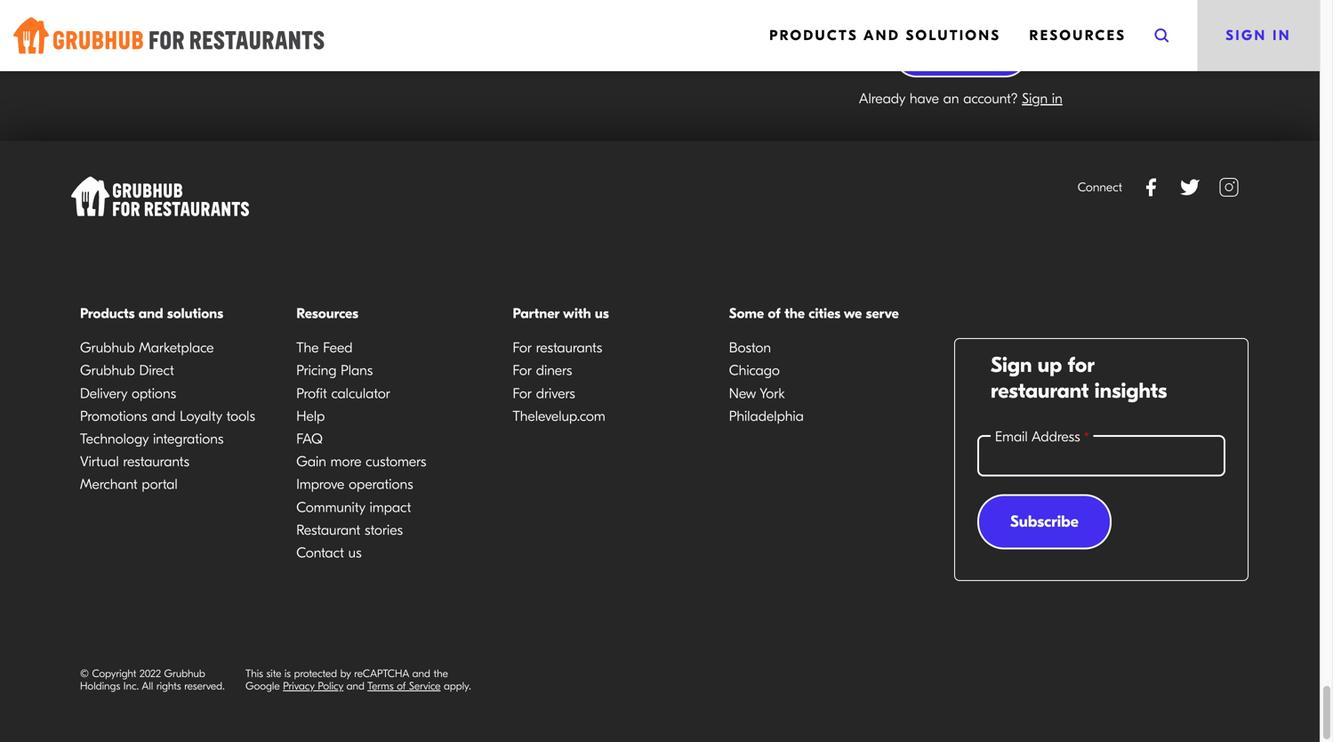 Task type: vqa. For each thing, say whether or not it's contained in the screenshot.
rightmost the restaurants
yes



Task type: describe. For each thing, give the bounding box(es) containing it.
solutions
[[906, 27, 1001, 44]]

the
[[297, 340, 319, 356]]

is
[[285, 667, 291, 680]]

google
[[246, 680, 280, 692]]

diners
[[536, 362, 573, 379]]

restaurant
[[991, 379, 1090, 403]]

and inside grubhub marketplace grubhub direct delivery options promotions and loyalty tools technology integrations virtual restaurants merchant portal
[[152, 408, 176, 424]]

thelevelup.com link
[[513, 408, 606, 424]]

0 vertical spatial the
[[785, 305, 805, 322]]

products for products and solutions
[[770, 27, 859, 44]]

and up already
[[864, 27, 901, 44]]

account?
[[964, 90, 1018, 107]]

impact
[[370, 499, 411, 515]]

pricing plans link
[[297, 362, 373, 379]]

sign in
[[1227, 27, 1292, 44]]

some
[[729, 305, 765, 322]]

products and solutions
[[80, 305, 223, 322]]

for
[[1068, 353, 1095, 377]]

recaptcha
[[354, 667, 409, 680]]

sign for up
[[991, 353, 1033, 377]]

grubhub marketplace grubhub direct delivery options promotions and loyalty tools technology integrations virtual restaurants merchant portal
[[80, 340, 255, 493]]

new york link
[[729, 385, 785, 402]]

boston
[[729, 340, 772, 356]]

twitter image
[[1180, 176, 1201, 198]]

already
[[860, 90, 906, 107]]

2022
[[140, 667, 161, 680]]

grubhub for restaurants homepage image for "search get-stage.grubhub.com" image
[[13, 17, 325, 54]]

restaurants inside grubhub marketplace grubhub direct delivery options promotions and loyalty tools technology integrations virtual restaurants merchant portal
[[123, 453, 190, 470]]

privacy policy and terms of service apply.
[[283, 680, 471, 692]]

©
[[80, 667, 89, 680]]

have
[[910, 90, 940, 107]]

document containing already have an account?
[[0, 0, 1321, 141]]

reserved.
[[184, 680, 225, 692]]

some of the cities we serve
[[729, 305, 900, 322]]

york
[[760, 385, 785, 402]]

solutions
[[167, 305, 223, 322]]

connect
[[1078, 180, 1123, 194]]

privacy
[[283, 680, 315, 692]]

help
[[297, 408, 325, 424]]

stories
[[365, 522, 403, 538]]

site
[[266, 667, 282, 680]]

philadelphia
[[729, 408, 804, 424]]

portal
[[142, 476, 178, 493]]

sign for in
[[1227, 27, 1268, 44]]

0 vertical spatial of
[[768, 305, 781, 322]]

options
[[132, 385, 176, 402]]

loyalty
[[180, 408, 222, 424]]

with
[[563, 305, 591, 322]]

for drivers link
[[513, 385, 576, 402]]

products and solutions
[[770, 27, 1001, 44]]

facebook image
[[1141, 176, 1162, 198]]

2 for from the top
[[513, 362, 532, 379]]

0 vertical spatial grubhub
[[80, 340, 135, 356]]

resources link
[[1030, 6, 1127, 65]]

by
[[341, 667, 351, 680]]

1 vertical spatial in
[[1053, 90, 1063, 107]]

an
[[944, 90, 960, 107]]

sign up for restaurant insights
[[991, 353, 1168, 403]]

0 vertical spatial us
[[595, 305, 609, 322]]

merchant
[[80, 476, 138, 493]]

customers
[[366, 453, 427, 470]]

copyright
[[92, 667, 136, 680]]

1 for from the top
[[513, 340, 532, 356]]

philadelphia link
[[729, 408, 804, 424]]

restaurants inside for restaurants for diners for drivers thelevelup.com
[[536, 340, 603, 356]]

community
[[297, 499, 366, 515]]

3 for from the top
[[513, 385, 532, 402]]

boston chicago new york philadelphia
[[729, 340, 804, 424]]

grubhub inside "© copyright 2022 grubhub holdings inc. all rights reserved."
[[164, 667, 205, 680]]

delivery options link
[[80, 385, 176, 402]]

service
[[409, 680, 441, 692]]

0 horizontal spatial of
[[397, 680, 406, 692]]

virtual
[[80, 453, 119, 470]]

1 horizontal spatial resources
[[1030, 27, 1127, 44]]

improve
[[297, 476, 345, 493]]

1 horizontal spatial in
[[1273, 27, 1292, 44]]

this
[[246, 667, 263, 680]]

boston link
[[729, 340, 772, 356]]

operations
[[349, 476, 413, 493]]

menu bar containing products and solutions
[[756, 0, 1321, 71]]

the feed pricing plans profit calculator help faq gain more customers improve operations community impact restaurant stories contact us
[[297, 340, 427, 561]]

1 vertical spatial grubhub
[[80, 362, 135, 379]]

delivery
[[80, 385, 127, 402]]

instagram image
[[1219, 176, 1240, 198]]

protected
[[294, 667, 337, 680]]

pricing
[[297, 362, 337, 379]]

sign in link inside document
[[1023, 90, 1063, 107]]

the inside this site is protected by recaptcha and the google
[[434, 667, 448, 680]]

contact
[[297, 545, 344, 561]]



Task type: locate. For each thing, give the bounding box(es) containing it.
0 vertical spatial restaurants
[[536, 340, 603, 356]]

resources up the feed link
[[297, 305, 359, 322]]

products and solutions link
[[770, 6, 1001, 65]]

0 vertical spatial resources
[[1030, 27, 1127, 44]]

holdings
[[80, 680, 120, 692]]

grubhub
[[80, 340, 135, 356], [80, 362, 135, 379], [164, 667, 205, 680]]

0 horizontal spatial resources
[[297, 305, 359, 322]]

policy
[[318, 680, 344, 692]]

grubhub marketplace link
[[80, 340, 214, 356]]

rights
[[156, 680, 181, 692]]

of right the terms
[[397, 680, 406, 692]]

0 vertical spatial grubhub for restaurants homepage image
[[13, 17, 325, 54]]

profit calculator link
[[297, 385, 391, 402]]

us right with
[[595, 305, 609, 322]]

0 vertical spatial in
[[1273, 27, 1292, 44]]

gain
[[297, 453, 326, 470]]

and left the apply.
[[413, 667, 431, 680]]

1 horizontal spatial us
[[595, 305, 609, 322]]

community impact link
[[297, 499, 411, 515]]

for diners link
[[513, 362, 573, 379]]

direct
[[139, 362, 174, 379]]

tools
[[227, 408, 255, 424]]

serve
[[866, 305, 900, 322]]

the left cities at the top
[[785, 305, 805, 322]]

menu bar
[[756, 0, 1321, 71]]

2 vertical spatial sign
[[991, 353, 1033, 377]]

of
[[768, 305, 781, 322], [397, 680, 406, 692]]

restaurants up diners
[[536, 340, 603, 356]]

faq
[[297, 431, 323, 447]]

for up for drivers link
[[513, 362, 532, 379]]

1 horizontal spatial the
[[785, 305, 805, 322]]

feed
[[323, 340, 353, 356]]

grubhub right "2022" on the left bottom of the page
[[164, 667, 205, 680]]

terms of service link
[[368, 680, 441, 692]]

up
[[1038, 353, 1063, 377]]

sign inside sign up for restaurant insights
[[991, 353, 1033, 377]]

1 vertical spatial products
[[80, 305, 135, 322]]

sign up restaurant
[[991, 353, 1033, 377]]

and
[[864, 27, 901, 44], [139, 305, 163, 322], [152, 408, 176, 424], [413, 667, 431, 680], [347, 680, 365, 692]]

1 vertical spatial the
[[434, 667, 448, 680]]

inc.
[[124, 680, 139, 692]]

promotions and loyalty tools link
[[80, 408, 255, 424]]

0 vertical spatial for
[[513, 340, 532, 356]]

2 vertical spatial grubhub
[[164, 667, 205, 680]]

sign
[[1227, 27, 1268, 44], [1023, 90, 1048, 107], [991, 353, 1033, 377]]

resources left "search get-stage.grubhub.com" image
[[1030, 27, 1127, 44]]

1 horizontal spatial products
[[770, 27, 859, 44]]

this site is protected by recaptcha and the google
[[246, 667, 448, 692]]

us down restaurant stories 'link'
[[349, 545, 362, 561]]

profit
[[297, 385, 327, 402]]

the feed link
[[297, 340, 353, 356]]

contact us link
[[297, 545, 362, 561]]

grubhub for restaurants homepage image
[[13, 17, 325, 54], [71, 176, 249, 216]]

for down for diners link
[[513, 385, 532, 402]]

in
[[1273, 27, 1292, 44], [1053, 90, 1063, 107]]

2 vertical spatial for
[[513, 385, 532, 402]]

privacy policy link
[[283, 680, 344, 692]]

for up for diners link
[[513, 340, 532, 356]]

partner with us
[[513, 305, 609, 322]]

0 vertical spatial products
[[770, 27, 859, 44]]

restaurant
[[297, 522, 361, 538]]

resources
[[1030, 27, 1127, 44], [297, 305, 359, 322]]

restaurants
[[536, 340, 603, 356], [123, 453, 190, 470]]

1 vertical spatial resources
[[297, 305, 359, 322]]

grubhub up grubhub direct link
[[80, 340, 135, 356]]

0 horizontal spatial the
[[434, 667, 448, 680]]

grubhub for restaurants homepage image for twitter icon
[[71, 176, 249, 216]]

search get-stage.grubhub.com image
[[1155, 28, 1170, 43]]

sign right account?
[[1023, 90, 1048, 107]]

sign in link
[[1227, 27, 1292, 44], [1023, 90, 1063, 107]]

drivers
[[536, 385, 576, 402]]

and up grubhub marketplace "link"
[[139, 305, 163, 322]]

1 vertical spatial grubhub for restaurants homepage image
[[71, 176, 249, 216]]

new
[[729, 385, 756, 402]]

us inside the feed pricing plans profit calculator help faq gain more customers improve operations community impact restaurant stories contact us
[[349, 545, 362, 561]]

partner
[[513, 305, 560, 322]]

us
[[595, 305, 609, 322], [349, 545, 362, 561]]

chicago
[[729, 362, 780, 379]]

0 vertical spatial sign
[[1227, 27, 1268, 44]]

improve operations link
[[297, 476, 413, 493]]

plans
[[341, 362, 373, 379]]

sign right "search get-stage.grubhub.com" image
[[1227, 27, 1268, 44]]

we
[[844, 305, 863, 322]]

for restaurants for diners for drivers thelevelup.com
[[513, 340, 606, 424]]

document
[[0, 0, 1321, 141]]

calculator
[[332, 385, 391, 402]]

all
[[142, 680, 153, 692]]

cities
[[809, 305, 841, 322]]

None submit
[[895, 27, 1028, 77]]

1 vertical spatial for
[[513, 362, 532, 379]]

1 horizontal spatial of
[[768, 305, 781, 322]]

insights
[[1095, 379, 1168, 403]]

and right policy
[[347, 680, 365, 692]]

marketplace
[[139, 340, 214, 356]]

merchant portal link
[[80, 476, 178, 493]]

© copyright 2022 grubhub holdings inc. all rights reserved.
[[80, 667, 225, 692]]

for restaurants link
[[513, 340, 603, 356]]

grubhub direct link
[[80, 362, 174, 379]]

and down options
[[152, 408, 176, 424]]

terms
[[368, 680, 394, 692]]

virtual restaurants link
[[80, 453, 190, 470]]

0 horizontal spatial restaurants
[[123, 453, 190, 470]]

1 vertical spatial of
[[397, 680, 406, 692]]

already have an account? sign in
[[860, 90, 1063, 107]]

chicago link
[[729, 362, 780, 379]]

1 vertical spatial sign in link
[[1023, 90, 1063, 107]]

0 horizontal spatial products
[[80, 305, 135, 322]]

thelevelup.com
[[513, 408, 606, 424]]

promotions
[[80, 408, 147, 424]]

gain more customers link
[[297, 453, 427, 470]]

restaurants up portal
[[123, 453, 190, 470]]

1 horizontal spatial sign in link
[[1227, 27, 1292, 44]]

products for products and solutions
[[80, 305, 135, 322]]

technology integrations link
[[80, 431, 224, 447]]

1 horizontal spatial restaurants
[[536, 340, 603, 356]]

grubhub up delivery
[[80, 362, 135, 379]]

the right the recaptcha
[[434, 667, 448, 680]]

0 horizontal spatial in
[[1053, 90, 1063, 107]]

0 vertical spatial sign in link
[[1227, 27, 1292, 44]]

integrations
[[153, 431, 224, 447]]

1 vertical spatial us
[[349, 545, 362, 561]]

0 horizontal spatial us
[[349, 545, 362, 561]]

1 vertical spatial restaurants
[[123, 453, 190, 470]]

apply.
[[444, 680, 471, 692]]

technology
[[80, 431, 149, 447]]

more
[[331, 453, 362, 470]]

restaurant stories link
[[297, 522, 403, 538]]

0 horizontal spatial sign in link
[[1023, 90, 1063, 107]]

of right the some
[[768, 305, 781, 322]]

help link
[[297, 408, 325, 424]]

1 vertical spatial sign
[[1023, 90, 1048, 107]]

and inside this site is protected by recaptcha and the google
[[413, 667, 431, 680]]



